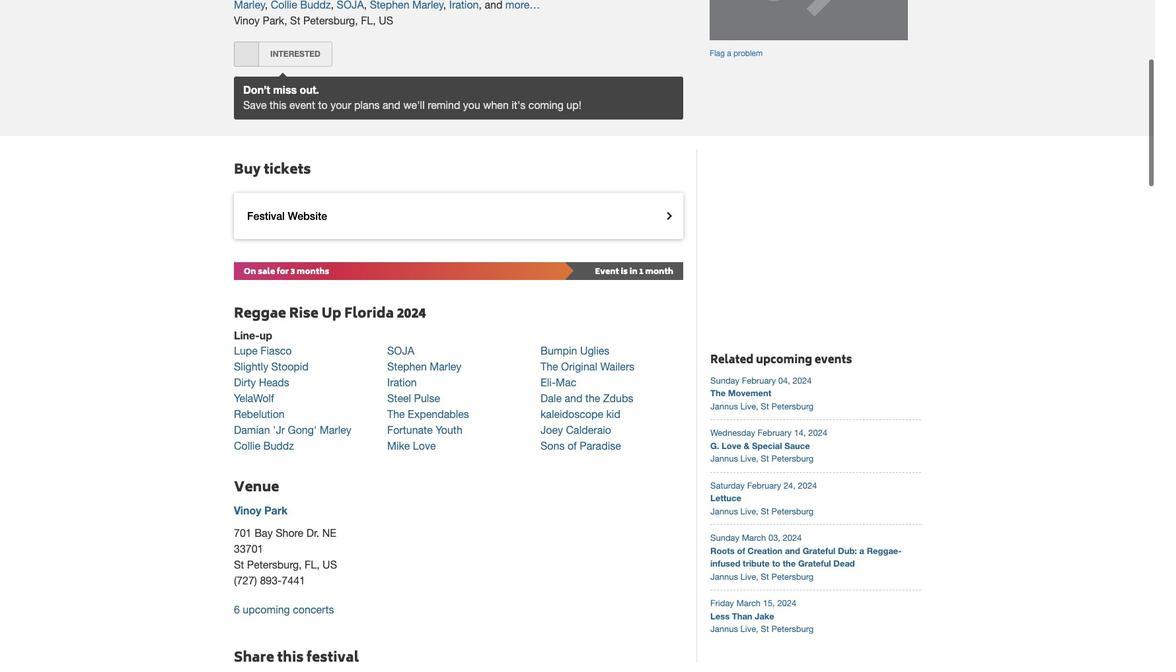 Task type: describe. For each thing, give the bounding box(es) containing it.
live, inside friday march 15, 2024 less than jake jannus live, st petersburg
[[741, 625, 759, 635]]

march for creation
[[742, 534, 766, 543]]

problem
[[734, 49, 763, 58]]

zdubs
[[603, 392, 634, 404]]

this
[[270, 99, 287, 111]]

st inside friday march 15, 2024 less than jake jannus live, st petersburg
[[761, 625, 769, 635]]

soja stephen marley iration steel pulse the expendables fortunate youth mike love
[[387, 345, 469, 452]]

buy
[[234, 159, 261, 182]]

month
[[646, 266, 674, 279]]

jannus inside "sunday february 04, 2024 the movement jannus live, st petersburg"
[[711, 402, 738, 412]]

jannus inside saturday february 24, 2024 lettuce jannus live, st petersburg
[[711, 507, 738, 517]]

the inside "sunday february 04, 2024 the movement jannus live, st petersburg"
[[711, 388, 726, 399]]

february for st
[[747, 481, 781, 491]]

701 bay shore dr. ne 33701 st petersburg, fl, us (727) 893-7441
[[234, 527, 337, 587]]

eli-
[[541, 377, 556, 388]]

flag a problem
[[710, 49, 763, 58]]

flag a problem link
[[710, 49, 763, 58]]

yelawolf link
[[234, 392, 274, 404]]

park
[[264, 504, 288, 517]]

lupe fiasco slightly stoopid dirty heads yelawolf rebelution damian 'jr gong' marley collie buddz
[[234, 345, 352, 452]]

roots
[[711, 546, 735, 556]]

original
[[561, 361, 598, 373]]

mac
[[556, 377, 577, 388]]

festival website
[[247, 209, 327, 222]]

up!
[[567, 99, 582, 111]]

33701
[[234, 543, 263, 555]]

petersburg, inside 701 bay shore dr. ne 33701 st petersburg, fl, us (727) 893-7441
[[247, 559, 302, 571]]

upcoming for concerts
[[243, 604, 290, 616]]

marley inside soja stephen marley iration steel pulse the expendables fortunate youth mike love
[[430, 361, 462, 373]]

893-
[[260, 575, 282, 587]]

jake
[[755, 611, 775, 622]]

1
[[639, 266, 644, 279]]

pulse
[[414, 392, 440, 404]]

interested button
[[234, 42, 333, 67]]

dub:
[[838, 546, 857, 556]]

website
[[288, 209, 327, 222]]

related upcoming events
[[711, 352, 852, 370]]

special
[[752, 441, 782, 451]]

wailers
[[600, 361, 635, 373]]

stoopid
[[271, 361, 309, 373]]

saturday
[[711, 481, 745, 491]]

vinoy for vinoy park
[[234, 504, 261, 517]]

in
[[630, 266, 638, 279]]

0 vertical spatial a
[[727, 49, 732, 58]]

buddz
[[263, 440, 294, 452]]

dr.
[[307, 527, 319, 539]]

steel pulse link
[[387, 392, 440, 404]]

petersburg inside saturday february 24, 2024 lettuce jannus live, st petersburg
[[772, 507, 814, 517]]

tickets
[[264, 159, 311, 182]]

sauce
[[785, 441, 810, 451]]

reggae-
[[867, 546, 902, 556]]

friday
[[711, 599, 734, 609]]

bumpin uglies link
[[541, 345, 610, 357]]

6 upcoming concerts
[[234, 604, 334, 616]]

love inside wednesday february 14, 2024 g. love & special sauce jannus live, st petersburg
[[722, 441, 742, 451]]

lupe
[[234, 345, 258, 357]]

fl, inside 701 bay shore dr. ne 33701 st petersburg, fl, us (727) 893-7441
[[305, 559, 320, 571]]

fortunate
[[387, 424, 433, 436]]

to inside sunday march 03, 2024 roots of creation and grateful dub: a reggae- infused tribute to the grateful dead jannus live, st petersburg
[[772, 559, 781, 569]]

14,
[[794, 428, 806, 438]]

save
[[243, 99, 267, 111]]

expendables
[[408, 408, 469, 420]]

st inside 701 bay shore dr. ne 33701 st petersburg, fl, us (727) 893-7441
[[234, 559, 244, 571]]

your
[[331, 99, 351, 111]]

soja
[[387, 345, 415, 357]]

when
[[483, 99, 509, 111]]

701
[[234, 527, 252, 539]]

festival website link
[[234, 193, 684, 239]]

04,
[[779, 376, 791, 386]]

chevron right icon image
[[662, 208, 678, 224]]

slightly
[[234, 361, 268, 373]]

and inside sunday march 03, 2024 roots of creation and grateful dub: a reggae- infused tribute to the grateful dead jannus live, st petersburg
[[785, 546, 801, 556]]

2024 inside reggae rise up florida 2024 line-up
[[397, 303, 426, 326]]

february for special
[[758, 428, 792, 438]]

sons of paradise link
[[541, 440, 621, 452]]

petersburg inside friday march 15, 2024 less than jake jannus live, st petersburg
[[772, 625, 814, 635]]

bumpin uglies the original wailers eli-mac dale and the zdubs kaleidoscope kid joey calderaio sons of paradise
[[541, 345, 635, 452]]

vinoy park link
[[234, 503, 684, 519]]

2024 for jannus
[[793, 376, 812, 386]]

iration link
[[387, 377, 417, 388]]

and inside don't miss out. save this event to your plans and we'll remind you when it's coming up!
[[383, 99, 401, 111]]

kid
[[607, 408, 621, 420]]

2024 for creation
[[783, 534, 802, 543]]

of inside bumpin uglies the original wailers eli-mac dale and the zdubs kaleidoscope kid joey calderaio sons of paradise
[[568, 440, 577, 452]]

sons
[[541, 440, 565, 452]]

jannus inside wednesday february 14, 2024 g. love & special sauce jannus live, st petersburg
[[711, 454, 738, 464]]

plans
[[354, 99, 380, 111]]

collie
[[234, 440, 260, 452]]

to inside don't miss out. save this event to your plans and we'll remind you when it's coming up!
[[318, 99, 328, 111]]

interested
[[270, 49, 321, 59]]

stephen
[[387, 361, 427, 373]]

live, inside saturday february 24, 2024 lettuce jannus live, st petersburg
[[741, 507, 759, 517]]

upcoming for events
[[756, 352, 813, 370]]

iration
[[387, 377, 417, 388]]

sunday march 03, 2024 roots of creation and grateful dub: a reggae- infused tribute to the grateful dead jannus live, st petersburg
[[711, 534, 902, 582]]

mike love link
[[387, 440, 436, 452]]

soja link
[[387, 345, 415, 357]]

friday march 15, 2024 less than jake jannus live, st petersburg
[[711, 599, 814, 635]]

rise
[[289, 303, 319, 326]]

joey
[[541, 424, 563, 436]]

sunday february 04, 2024 the movement jannus live, st petersburg
[[711, 376, 814, 412]]

creation
[[748, 546, 783, 556]]



Task type: locate. For each thing, give the bounding box(es) containing it.
reggae rise up florida 2024 image
[[710, 0, 908, 40]]

reggae
[[234, 303, 286, 326]]

'jr
[[273, 424, 285, 436]]

miss
[[273, 83, 297, 96]]

love down fortunate youth link
[[413, 440, 436, 452]]

marley inside lupe fiasco slightly stoopid dirty heads yelawolf rebelution damian 'jr gong' marley collie buddz
[[320, 424, 352, 436]]

marley up pulse on the bottom left
[[430, 361, 462, 373]]

a
[[727, 49, 732, 58], [860, 546, 865, 556]]

a right the dub: at the right of page
[[860, 546, 865, 556]]

sunday inside "sunday february 04, 2024 the movement jannus live, st petersburg"
[[711, 376, 740, 386]]

5 live, from the top
[[741, 625, 759, 635]]

1 petersburg from the top
[[772, 402, 814, 412]]

1 vertical spatial sunday
[[711, 534, 740, 543]]

1 horizontal spatial the
[[783, 559, 796, 569]]

sunday up roots at bottom
[[711, 534, 740, 543]]

tribute
[[743, 559, 770, 569]]

uglies
[[580, 345, 610, 357]]

the down steel
[[387, 408, 405, 420]]

live, inside "sunday february 04, 2024 the movement jannus live, st petersburg"
[[741, 402, 759, 412]]

march inside sunday march 03, 2024 roots of creation and grateful dub: a reggae- infused tribute to the grateful dead jannus live, st petersburg
[[742, 534, 766, 543]]

1 horizontal spatial of
[[737, 546, 745, 556]]

the up the eli-
[[541, 361, 558, 373]]

march up creation
[[742, 534, 766, 543]]

petersburg, up interested
[[303, 15, 358, 26]]

wednesday february 14, 2024 g. love & special sauce jannus live, st petersburg
[[711, 428, 828, 464]]

2024 inside "sunday february 04, 2024 the movement jannus live, st petersburg"
[[793, 376, 812, 386]]

0 horizontal spatial and
[[383, 99, 401, 111]]

grateful left dead
[[798, 559, 831, 569]]

for
[[277, 266, 289, 279]]

1 horizontal spatial love
[[722, 441, 742, 451]]

0 vertical spatial petersburg,
[[303, 15, 358, 26]]

2 vertical spatial and
[[785, 546, 801, 556]]

don't miss out. save this event to your plans and we'll remind you when it's coming up!
[[243, 83, 582, 111]]

st up 03,
[[761, 507, 769, 517]]

1 sunday from the top
[[711, 376, 740, 386]]

damian 'jr gong' marley link
[[234, 424, 352, 436]]

2024 for jake
[[778, 599, 797, 609]]

lettuce
[[711, 493, 742, 504]]

dale and the zdubs link
[[541, 392, 634, 404]]

of down the joey calderaio link
[[568, 440, 577, 452]]

0 vertical spatial of
[[568, 440, 577, 452]]

february for live,
[[742, 376, 776, 386]]

to down creation
[[772, 559, 781, 569]]

1 vertical spatial the
[[783, 559, 796, 569]]

the expendables link
[[387, 408, 469, 420]]

sunday for the
[[711, 376, 740, 386]]

0 vertical spatial fl,
[[361, 15, 376, 26]]

of right roots at bottom
[[737, 546, 745, 556]]

live, down movement
[[741, 402, 759, 412]]

1 horizontal spatial and
[[565, 392, 583, 404]]

infused
[[711, 559, 741, 569]]

than
[[732, 611, 753, 622]]

upcoming down 893-
[[243, 604, 290, 616]]

february inside saturday february 24, 2024 lettuce jannus live, st petersburg
[[747, 481, 781, 491]]

petersburg, up 893-
[[247, 559, 302, 571]]

(727)
[[234, 575, 257, 587]]

0 vertical spatial upcoming
[[756, 352, 813, 370]]

st inside "sunday february 04, 2024 the movement jannus live, st petersburg"
[[761, 402, 769, 412]]

march
[[742, 534, 766, 543], [737, 599, 761, 609]]

february up special
[[758, 428, 792, 438]]

february inside wednesday february 14, 2024 g. love & special sauce jannus live, st petersburg
[[758, 428, 792, 438]]

1 horizontal spatial us
[[379, 15, 393, 26]]

jannus inside sunday march 03, 2024 roots of creation and grateful dub: a reggae- infused tribute to the grateful dead jannus live, st petersburg
[[711, 572, 738, 582]]

jannus down lettuce
[[711, 507, 738, 517]]

fl,
[[361, 15, 376, 26], [305, 559, 320, 571]]

grateful up dead
[[803, 546, 836, 556]]

march for jake
[[737, 599, 761, 609]]

0 horizontal spatial us
[[323, 559, 337, 571]]

1 horizontal spatial a
[[860, 546, 865, 556]]

st up (727) at the left bottom of the page
[[234, 559, 244, 571]]

saturday february 24, 2024 lettuce jannus live, st petersburg
[[711, 481, 817, 517]]

2 vertical spatial february
[[747, 481, 781, 491]]

youth
[[436, 424, 463, 436]]

1 live, from the top
[[741, 402, 759, 412]]

2 horizontal spatial and
[[785, 546, 801, 556]]

0 vertical spatial us
[[379, 15, 393, 26]]

2024 right 03,
[[783, 534, 802, 543]]

remind
[[428, 99, 460, 111]]

on
[[244, 266, 256, 279]]

the
[[586, 392, 601, 404], [783, 559, 796, 569]]

live, down & on the right bottom of page
[[741, 454, 759, 464]]

florida
[[344, 303, 394, 326]]

yelawolf
[[234, 392, 274, 404]]

st down special
[[761, 454, 769, 464]]

love inside soja stephen marley iration steel pulse the expendables fortunate youth mike love
[[413, 440, 436, 452]]

march up "than"
[[737, 599, 761, 609]]

st down movement
[[761, 402, 769, 412]]

1 horizontal spatial upcoming
[[756, 352, 813, 370]]

&
[[744, 441, 750, 451]]

vinoy left 'park,'
[[234, 15, 260, 26]]

live, inside wednesday february 14, 2024 g. love & special sauce jannus live, st petersburg
[[741, 454, 759, 464]]

festival
[[247, 209, 285, 222]]

6
[[234, 604, 240, 616]]

1 vertical spatial vinoy
[[234, 504, 261, 517]]

buy tickets
[[234, 159, 311, 182]]

1 horizontal spatial fl,
[[361, 15, 376, 26]]

1 horizontal spatial marley
[[430, 361, 462, 373]]

0 horizontal spatial to
[[318, 99, 328, 111]]

calderaio
[[566, 424, 611, 436]]

1 vertical spatial upcoming
[[243, 604, 290, 616]]

3 jannus from the top
[[711, 507, 738, 517]]

2024 inside wednesday february 14, 2024 g. love & special sauce jannus live, st petersburg
[[809, 428, 828, 438]]

2024 inside saturday february 24, 2024 lettuce jannus live, st petersburg
[[798, 481, 817, 491]]

2024 for &
[[809, 428, 828, 438]]

jannus down g. in the bottom right of the page
[[711, 454, 738, 464]]

1 vertical spatial us
[[323, 559, 337, 571]]

live, inside sunday march 03, 2024 roots of creation and grateful dub: a reggae- infused tribute to the grateful dead jannus live, st petersburg
[[741, 572, 759, 582]]

wednesday
[[711, 428, 756, 438]]

months
[[297, 266, 329, 279]]

jannus up 'wednesday'
[[711, 402, 738, 412]]

the inside bumpin uglies the original wailers eli-mac dale and the zdubs kaleidoscope kid joey calderaio sons of paradise
[[586, 392, 601, 404]]

up
[[260, 329, 272, 342]]

live, down tribute
[[741, 572, 759, 582]]

1 vertical spatial to
[[772, 559, 781, 569]]

0 horizontal spatial marley
[[320, 424, 352, 436]]

1 horizontal spatial the
[[541, 361, 558, 373]]

0 horizontal spatial the
[[387, 408, 405, 420]]

24,
[[784, 481, 796, 491]]

petersburg down 04, at right
[[772, 402, 814, 412]]

and inside bumpin uglies the original wailers eli-mac dale and the zdubs kaleidoscope kid joey calderaio sons of paradise
[[565, 392, 583, 404]]

event
[[289, 99, 315, 111]]

2 petersburg from the top
[[772, 454, 814, 464]]

the inside bumpin uglies the original wailers eli-mac dale and the zdubs kaleidoscope kid joey calderaio sons of paradise
[[541, 361, 558, 373]]

love down 'wednesday'
[[722, 441, 742, 451]]

2 live, from the top
[[741, 454, 759, 464]]

2 sunday from the top
[[711, 534, 740, 543]]

a right flag
[[727, 49, 732, 58]]

damian
[[234, 424, 270, 436]]

the up kaleidoscope kid link
[[586, 392, 601, 404]]

petersburg inside "sunday february 04, 2024 the movement jannus live, st petersburg"
[[772, 402, 814, 412]]

4 petersburg from the top
[[772, 572, 814, 582]]

st down tribute
[[761, 572, 769, 582]]

upcoming inside 'link'
[[243, 604, 290, 616]]

you
[[463, 99, 481, 111]]

st right 'park,'
[[290, 15, 300, 26]]

upcoming
[[756, 352, 813, 370], [243, 604, 290, 616]]

0 horizontal spatial petersburg,
[[247, 559, 302, 571]]

flag
[[710, 49, 725, 58]]

petersburg,
[[303, 15, 358, 26], [247, 559, 302, 571]]

2 vinoy from the top
[[234, 504, 261, 517]]

1 vertical spatial february
[[758, 428, 792, 438]]

1 jannus from the top
[[711, 402, 738, 412]]

live, down lettuce
[[741, 507, 759, 517]]

st down jake
[[761, 625, 769, 635]]

0 vertical spatial the
[[586, 392, 601, 404]]

5 jannus from the top
[[711, 625, 738, 635]]

park,
[[263, 15, 287, 26]]

petersburg down sauce
[[772, 454, 814, 464]]

3
[[291, 266, 295, 279]]

march inside friday march 15, 2024 less than jake jannus live, st petersburg
[[737, 599, 761, 609]]

of inside sunday march 03, 2024 roots of creation and grateful dub: a reggae- infused tribute to the grateful dead jannus live, st petersburg
[[737, 546, 745, 556]]

to left your
[[318, 99, 328, 111]]

on sale for 3 months
[[244, 266, 329, 279]]

events
[[815, 352, 852, 370]]

2024 right '15,'
[[778, 599, 797, 609]]

the left movement
[[711, 388, 726, 399]]

lupe fiasco link
[[234, 345, 292, 357]]

the inside sunday march 03, 2024 roots of creation and grateful dub: a reggae- infused tribute to the grateful dead jannus live, st petersburg
[[783, 559, 796, 569]]

jannus down infused
[[711, 572, 738, 582]]

sunday for roots
[[711, 534, 740, 543]]

dirty heads link
[[234, 377, 289, 388]]

2 horizontal spatial the
[[711, 388, 726, 399]]

marley right gong'
[[320, 424, 352, 436]]

03,
[[769, 534, 781, 543]]

less
[[711, 611, 730, 622]]

1 vinoy from the top
[[234, 15, 260, 26]]

out.
[[300, 83, 319, 96]]

0 horizontal spatial love
[[413, 440, 436, 452]]

us
[[379, 15, 393, 26], [323, 559, 337, 571]]

us inside 701 bay shore dr. ne 33701 st petersburg, fl, us (727) 893-7441
[[323, 559, 337, 571]]

0 vertical spatial and
[[383, 99, 401, 111]]

sunday down 'related'
[[711, 376, 740, 386]]

0 vertical spatial march
[[742, 534, 766, 543]]

1 vertical spatial and
[[565, 392, 583, 404]]

st inside wednesday february 14, 2024 g. love & special sauce jannus live, st petersburg
[[761, 454, 769, 464]]

heads
[[259, 377, 289, 388]]

0 vertical spatial the
[[541, 361, 558, 373]]

and left "we'll"
[[383, 99, 401, 111]]

1 vertical spatial march
[[737, 599, 761, 609]]

movement
[[728, 388, 772, 399]]

jannus inside friday march 15, 2024 less than jake jannus live, st petersburg
[[711, 625, 738, 635]]

3 petersburg from the top
[[772, 507, 814, 517]]

and right creation
[[785, 546, 801, 556]]

7441
[[282, 575, 305, 587]]

0 vertical spatial sunday
[[711, 376, 740, 386]]

a inside sunday march 03, 2024 roots of creation and grateful dub: a reggae- infused tribute to the grateful dead jannus live, st petersburg
[[860, 546, 865, 556]]

live,
[[741, 402, 759, 412], [741, 454, 759, 464], [741, 507, 759, 517], [741, 572, 759, 582], [741, 625, 759, 635]]

2024 inside sunday march 03, 2024 roots of creation and grateful dub: a reggae- infused tribute to the grateful dead jannus live, st petersburg
[[783, 534, 802, 543]]

1 vertical spatial the
[[711, 388, 726, 399]]

2024 for live,
[[798, 481, 817, 491]]

grateful
[[803, 546, 836, 556], [798, 559, 831, 569]]

event is in 1 month
[[595, 266, 674, 279]]

february inside "sunday february 04, 2024 the movement jannus live, st petersburg"
[[742, 376, 776, 386]]

st inside saturday february 24, 2024 lettuce jannus live, st petersburg
[[761, 507, 769, 517]]

vinoy for vinoy park, st petersburg, fl, us
[[234, 15, 260, 26]]

february up movement
[[742, 376, 776, 386]]

dead
[[834, 559, 855, 569]]

reggae rise up florida 2024 line-up
[[234, 303, 426, 342]]

upcoming up 04, at right
[[756, 352, 813, 370]]

sale
[[258, 266, 275, 279]]

live, down "than"
[[741, 625, 759, 635]]

0 horizontal spatial the
[[586, 392, 601, 404]]

jannus down less
[[711, 625, 738, 635]]

0 vertical spatial marley
[[430, 361, 462, 373]]

4 live, from the top
[[741, 572, 759, 582]]

1 horizontal spatial petersburg,
[[303, 15, 358, 26]]

1 vertical spatial marley
[[320, 424, 352, 436]]

shore
[[276, 527, 304, 539]]

0 horizontal spatial fl,
[[305, 559, 320, 571]]

gong'
[[288, 424, 317, 436]]

petersburg down jake
[[772, 625, 814, 635]]

g.
[[711, 441, 720, 451]]

2024 inside friday march 15, 2024 less than jake jannus live, st petersburg
[[778, 599, 797, 609]]

paradise
[[580, 440, 621, 452]]

2024 up soja
[[397, 303, 426, 326]]

2024 right the 24, at the bottom
[[798, 481, 817, 491]]

vinoy up 701
[[234, 504, 261, 517]]

petersburg inside wednesday february 14, 2024 g. love & special sauce jannus live, st petersburg
[[772, 454, 814, 464]]

0 vertical spatial grateful
[[803, 546, 836, 556]]

2024 right 04, at right
[[793, 376, 812, 386]]

petersburg down the 24, at the bottom
[[772, 507, 814, 517]]

0 vertical spatial february
[[742, 376, 776, 386]]

0 vertical spatial vinoy
[[234, 15, 260, 26]]

4 jannus from the top
[[711, 572, 738, 582]]

0 vertical spatial to
[[318, 99, 328, 111]]

3 live, from the top
[[741, 507, 759, 517]]

event
[[595, 266, 619, 279]]

st inside sunday march 03, 2024 roots of creation and grateful dub: a reggae- infused tribute to the grateful dead jannus live, st petersburg
[[761, 572, 769, 582]]

steel
[[387, 392, 411, 404]]

petersburg inside sunday march 03, 2024 roots of creation and grateful dub: a reggae- infused tribute to the grateful dead jannus live, st petersburg
[[772, 572, 814, 582]]

1 vertical spatial a
[[860, 546, 865, 556]]

1 horizontal spatial to
[[772, 559, 781, 569]]

1 vertical spatial fl,
[[305, 559, 320, 571]]

kaleidoscope
[[541, 408, 604, 420]]

0 horizontal spatial of
[[568, 440, 577, 452]]

1 vertical spatial petersburg,
[[247, 559, 302, 571]]

don't
[[243, 83, 270, 96]]

1 vertical spatial of
[[737, 546, 745, 556]]

dale
[[541, 392, 562, 404]]

the right tribute
[[783, 559, 796, 569]]

eli-mac link
[[541, 377, 577, 388]]

sunday inside sunday march 03, 2024 roots of creation and grateful dub: a reggae- infused tribute to the grateful dead jannus live, st petersburg
[[711, 534, 740, 543]]

2024 right 14,
[[809, 428, 828, 438]]

0 horizontal spatial upcoming
[[243, 604, 290, 616]]

stephen marley link
[[387, 361, 462, 373]]

1 vertical spatial grateful
[[798, 559, 831, 569]]

and up "kaleidoscope"
[[565, 392, 583, 404]]

2 jannus from the top
[[711, 454, 738, 464]]

petersburg
[[772, 402, 814, 412], [772, 454, 814, 464], [772, 507, 814, 517], [772, 572, 814, 582], [772, 625, 814, 635]]

the inside soja stephen marley iration steel pulse the expendables fortunate youth mike love
[[387, 408, 405, 420]]

2 vertical spatial the
[[387, 408, 405, 420]]

15,
[[763, 599, 775, 609]]

0 horizontal spatial a
[[727, 49, 732, 58]]

fiasco
[[261, 345, 292, 357]]

slightly stoopid link
[[234, 361, 309, 373]]

petersburg up '15,'
[[772, 572, 814, 582]]

5 petersburg from the top
[[772, 625, 814, 635]]

dirty
[[234, 377, 256, 388]]

joey calderaio link
[[541, 424, 611, 436]]

february left the 24, at the bottom
[[747, 481, 781, 491]]



Task type: vqa. For each thing, say whether or not it's contained in the screenshot.
'FL,'
yes



